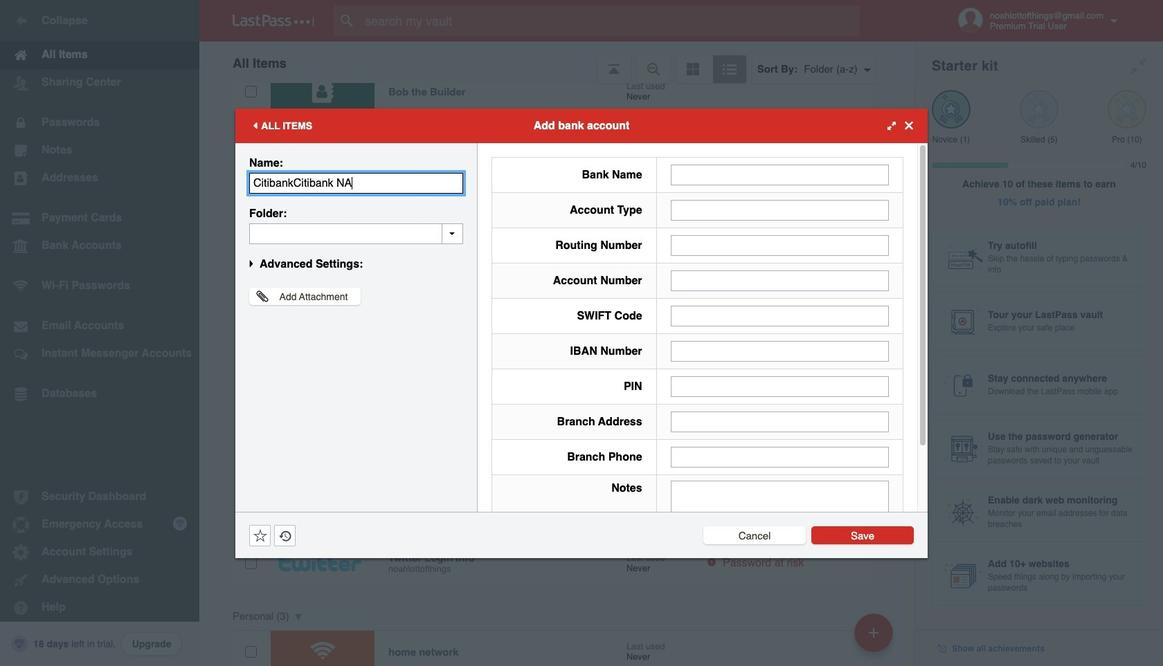 Task type: describe. For each thing, give the bounding box(es) containing it.
lastpass image
[[233, 15, 314, 27]]

Search search field
[[334, 6, 887, 36]]

search my vault text field
[[334, 6, 887, 36]]



Task type: locate. For each thing, give the bounding box(es) containing it.
vault options navigation
[[199, 42, 915, 83]]

main navigation navigation
[[0, 0, 199, 667]]

new item navigation
[[850, 610, 902, 667]]

None text field
[[249, 173, 463, 194], [671, 200, 889, 221], [249, 223, 463, 244], [671, 270, 889, 291], [671, 481, 889, 567], [249, 173, 463, 194], [671, 200, 889, 221], [249, 223, 463, 244], [671, 270, 889, 291], [671, 481, 889, 567]]

dialog
[[235, 108, 928, 576]]

new item image
[[869, 628, 879, 638]]

None text field
[[671, 164, 889, 185], [671, 235, 889, 256], [671, 306, 889, 326], [671, 341, 889, 362], [671, 376, 889, 397], [671, 412, 889, 432], [671, 447, 889, 468], [671, 164, 889, 185], [671, 235, 889, 256], [671, 306, 889, 326], [671, 341, 889, 362], [671, 376, 889, 397], [671, 412, 889, 432], [671, 447, 889, 468]]



